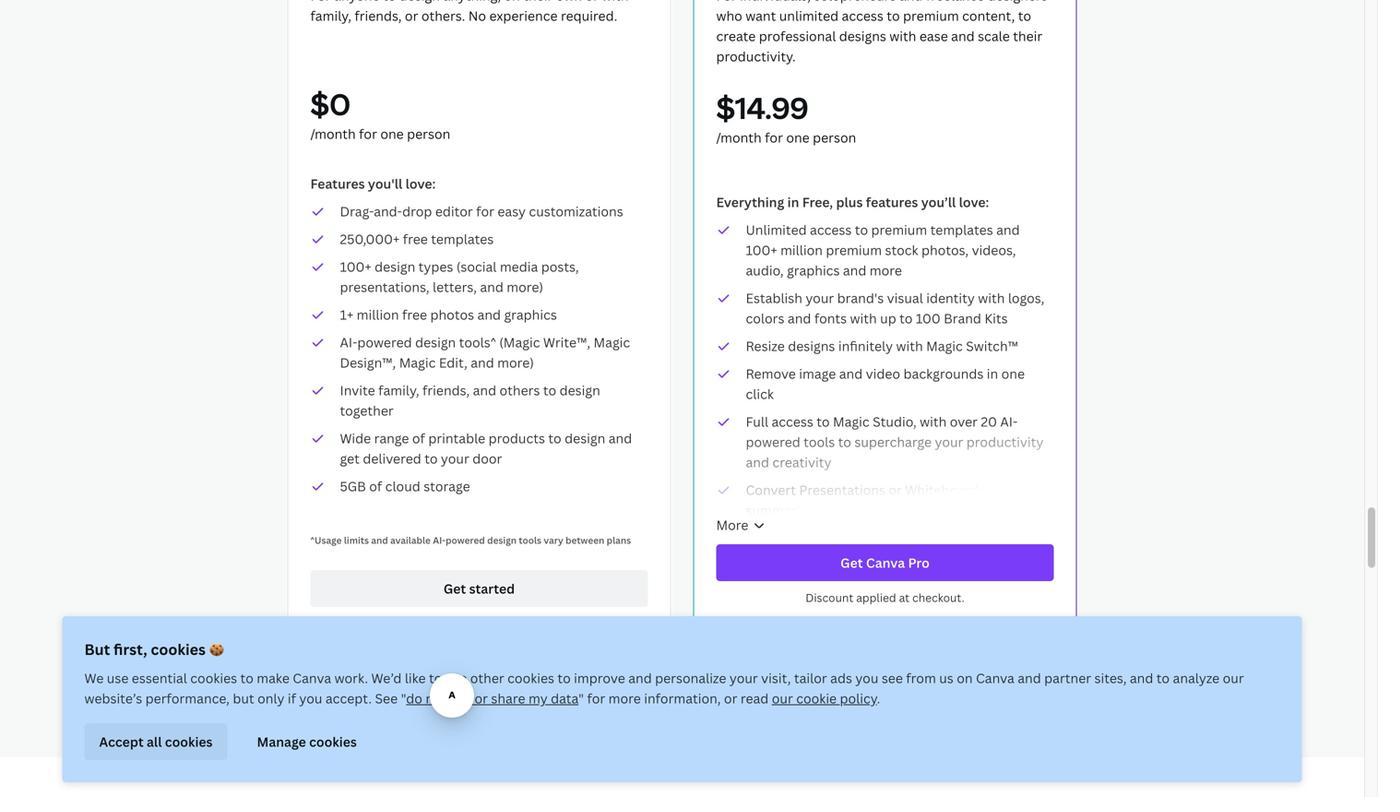 Task type: vqa. For each thing, say whether or not it's contained in the screenshot.
.
yes



Task type: locate. For each thing, give the bounding box(es) containing it.
0 horizontal spatial "
[[401, 690, 406, 707]]

other
[[470, 669, 504, 687]]

manage cookies
[[257, 733, 357, 750]]

our
[[1223, 669, 1244, 687], [772, 690, 793, 707]]

you
[[856, 669, 879, 687], [299, 690, 322, 707]]

tailor
[[794, 669, 827, 687]]

and right sites, at the right of page
[[1130, 669, 1154, 687]]

to up data
[[558, 669, 571, 687]]

our right the analyze
[[1223, 669, 1244, 687]]

my
[[529, 690, 548, 707]]

cookies down accept.
[[309, 733, 357, 750]]

1 use from the left
[[107, 669, 129, 687]]

but
[[84, 639, 110, 659]]

cookies right all
[[165, 733, 213, 750]]

information,
[[644, 690, 721, 707]]

cookies
[[151, 639, 206, 659], [190, 669, 237, 687], [508, 669, 555, 687], [165, 733, 213, 750], [309, 733, 357, 750]]

0 horizontal spatial or
[[475, 690, 488, 707]]

3 and from the left
[[1130, 669, 1154, 687]]

0 vertical spatial our
[[1223, 669, 1244, 687]]

1 horizontal spatial our
[[1223, 669, 1244, 687]]

2 " from the left
[[579, 690, 584, 707]]

or left read on the bottom
[[724, 690, 738, 707]]

to left the analyze
[[1157, 669, 1170, 687]]

and up do not sell or share my data " for more information, or read our cookie policy .
[[629, 669, 652, 687]]

0 horizontal spatial canva
[[293, 669, 331, 687]]

1 canva from the left
[[293, 669, 331, 687]]

on
[[957, 669, 973, 687]]

do not sell or share my data link
[[406, 690, 579, 707]]

to right like
[[429, 669, 442, 687]]

2 canva from the left
[[976, 669, 1015, 687]]

use up website's
[[107, 669, 129, 687]]

use
[[107, 669, 129, 687], [445, 669, 467, 687]]

1 vertical spatial you
[[299, 690, 322, 707]]

1 horizontal spatial canva
[[976, 669, 1015, 687]]

or right sell
[[475, 690, 488, 707]]

2 horizontal spatial and
[[1130, 669, 1154, 687]]

1 horizontal spatial or
[[724, 690, 738, 707]]

1 horizontal spatial "
[[579, 690, 584, 707]]

cookies down 🍪
[[190, 669, 237, 687]]

for
[[587, 690, 605, 707]]

data
[[551, 690, 579, 707]]

2 to from the left
[[429, 669, 442, 687]]

1 horizontal spatial and
[[1018, 669, 1041, 687]]

to
[[240, 669, 254, 687], [429, 669, 442, 687], [558, 669, 571, 687], [1157, 669, 1170, 687]]

1 horizontal spatial use
[[445, 669, 467, 687]]

accept
[[99, 733, 144, 750]]

and
[[629, 669, 652, 687], [1018, 669, 1041, 687], [1130, 669, 1154, 687]]

and left partner
[[1018, 669, 1041, 687]]

2 or from the left
[[724, 690, 738, 707]]

our down visit,
[[772, 690, 793, 707]]

canva up if
[[293, 669, 331, 687]]

but
[[233, 690, 254, 707]]

sites,
[[1095, 669, 1127, 687]]

" inside the we use essential cookies to make canva work. we'd like to use other cookies to improve and personalize your visit, tailor ads you see from us on canva and partner sites, and to analyze our website's performance, but only if you accept. see "
[[401, 690, 406, 707]]

your
[[730, 669, 758, 687]]

like
[[405, 669, 426, 687]]

see
[[375, 690, 398, 707]]

analyze
[[1173, 669, 1220, 687]]

0 horizontal spatial use
[[107, 669, 129, 687]]

4 to from the left
[[1157, 669, 1170, 687]]

" right see
[[401, 690, 406, 707]]

policy
[[840, 690, 877, 707]]

accept.
[[326, 690, 372, 707]]

visit,
[[761, 669, 791, 687]]

we'd
[[371, 669, 402, 687]]

we use essential cookies to make canva work. we'd like to use other cookies to improve and personalize your visit, tailor ads you see from us on canva and partner sites, and to analyze our website's performance, but only if you accept. see "
[[84, 669, 1244, 707]]

first,
[[114, 639, 147, 659]]

but first, cookies 🍪
[[84, 639, 224, 659]]

our inside the we use essential cookies to make canva work. we'd like to use other cookies to improve and personalize your visit, tailor ads you see from us on canva and partner sites, and to analyze our website's performance, but only if you accept. see "
[[1223, 669, 1244, 687]]

canva right 'on'
[[976, 669, 1015, 687]]

you up policy at bottom
[[856, 669, 879, 687]]

1 or from the left
[[475, 690, 488, 707]]

1 and from the left
[[629, 669, 652, 687]]

to up but
[[240, 669, 254, 687]]

manage
[[257, 733, 306, 750]]

canva
[[293, 669, 331, 687], [976, 669, 1015, 687]]

1 vertical spatial our
[[772, 690, 793, 707]]

ads
[[831, 669, 852, 687]]

you right if
[[299, 690, 322, 707]]

or
[[475, 690, 488, 707], [724, 690, 738, 707]]

1 " from the left
[[401, 690, 406, 707]]

0 horizontal spatial and
[[629, 669, 652, 687]]

0 vertical spatial you
[[856, 669, 879, 687]]

use up sell
[[445, 669, 467, 687]]

"
[[401, 690, 406, 707], [579, 690, 584, 707]]

manage cookies button
[[242, 723, 372, 760]]

" left for
[[579, 690, 584, 707]]



Task type: describe. For each thing, give the bounding box(es) containing it.
share
[[491, 690, 525, 707]]

only
[[257, 690, 285, 707]]

work.
[[335, 669, 368, 687]]

accept all cookies
[[99, 733, 213, 750]]

cookies up essential
[[151, 639, 206, 659]]

make
[[257, 669, 290, 687]]

accept all cookies button
[[84, 723, 227, 760]]

1 horizontal spatial you
[[856, 669, 879, 687]]

partner
[[1045, 669, 1092, 687]]

3 to from the left
[[558, 669, 571, 687]]

2 use from the left
[[445, 669, 467, 687]]

not
[[426, 690, 447, 707]]

do
[[406, 690, 422, 707]]

our cookie policy link
[[772, 690, 877, 707]]

see
[[882, 669, 903, 687]]

improve
[[574, 669, 625, 687]]

performance,
[[145, 690, 230, 707]]

cookie
[[796, 690, 837, 707]]

website's
[[84, 690, 142, 707]]

us
[[940, 669, 954, 687]]

cookies up my in the left of the page
[[508, 669, 555, 687]]

.
[[877, 690, 881, 707]]

from
[[906, 669, 936, 687]]

personalize
[[655, 669, 727, 687]]

more
[[609, 690, 641, 707]]

0 horizontal spatial our
[[772, 690, 793, 707]]

we
[[84, 669, 104, 687]]

sell
[[450, 690, 472, 707]]

🍪
[[209, 639, 224, 659]]

read
[[741, 690, 769, 707]]

essential
[[132, 669, 187, 687]]

do not sell or share my data " for more information, or read our cookie policy .
[[406, 690, 881, 707]]

0 horizontal spatial you
[[299, 690, 322, 707]]

all
[[147, 733, 162, 750]]

1 to from the left
[[240, 669, 254, 687]]

2 and from the left
[[1018, 669, 1041, 687]]

if
[[288, 690, 296, 707]]



